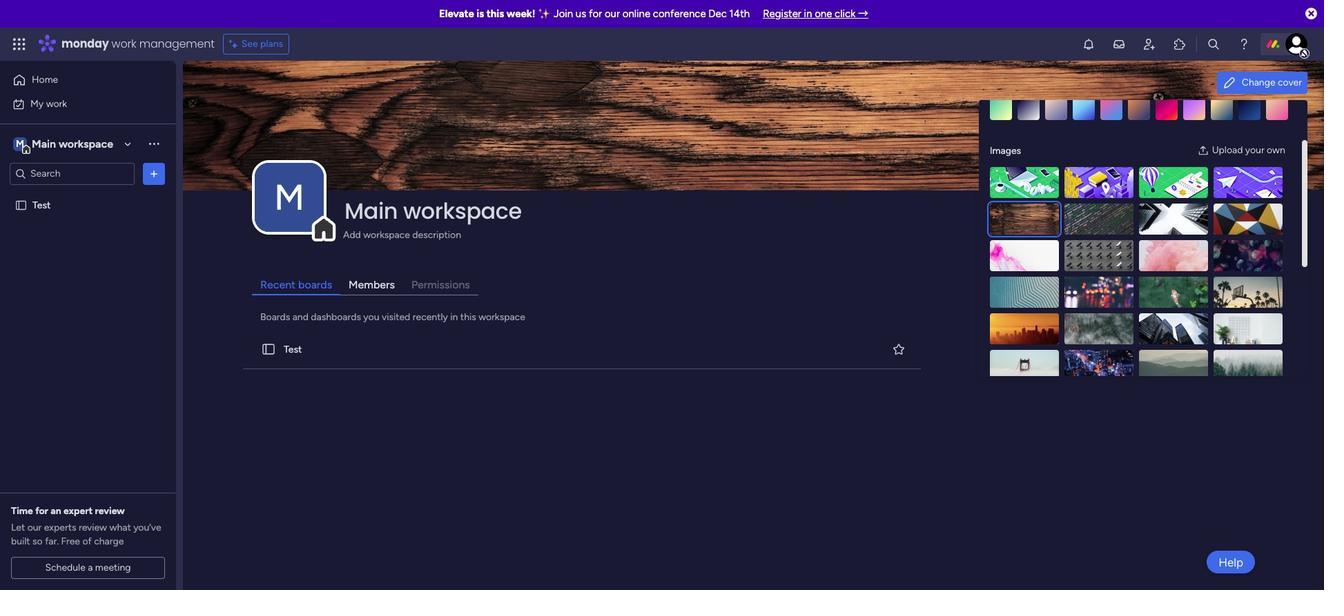 Task type: vqa. For each thing, say whether or not it's contained in the screenshot.
from's Board
no



Task type: locate. For each thing, give the bounding box(es) containing it.
main right workspace icon
[[32, 137, 56, 150]]

our
[[605, 8, 620, 20], [27, 522, 42, 534]]

main
[[32, 137, 56, 150], [345, 196, 398, 227]]

photo icon image
[[1198, 145, 1209, 156]]

test right public board icon
[[32, 199, 51, 211]]

work right my
[[46, 98, 67, 109]]

0 vertical spatial test
[[32, 199, 51, 211]]

work inside button
[[46, 98, 67, 109]]

0 horizontal spatial main
[[32, 137, 56, 150]]

0 vertical spatial m
[[16, 138, 24, 150]]

cover
[[1278, 77, 1302, 88]]

1 vertical spatial main workspace
[[345, 196, 522, 227]]

change
[[1242, 77, 1276, 88]]

m for workspace image
[[274, 176, 305, 219]]

test inside list box
[[32, 199, 51, 211]]

for
[[589, 8, 602, 20], [35, 506, 48, 517]]

m
[[16, 138, 24, 150], [274, 176, 305, 219]]

see plans button
[[223, 34, 289, 55]]

experts
[[44, 522, 76, 534]]

for left an
[[35, 506, 48, 517]]

workspace
[[59, 137, 113, 150], [403, 196, 522, 227], [363, 229, 410, 241], [479, 312, 525, 323]]

test inside "link"
[[284, 344, 302, 355]]

free
[[61, 536, 80, 548]]

recently
[[413, 312, 448, 323]]

0 horizontal spatial main workspace
[[32, 137, 113, 150]]

1 vertical spatial our
[[27, 522, 42, 534]]

main workspace up search in workspace field
[[32, 137, 113, 150]]

m inside workspace icon
[[16, 138, 24, 150]]

0 vertical spatial main
[[32, 137, 56, 150]]

0 horizontal spatial m
[[16, 138, 24, 150]]

add
[[343, 229, 361, 241]]

work right monday
[[112, 36, 136, 52]]

in left the one
[[804, 8, 812, 20]]

this
[[487, 8, 504, 20], [461, 312, 476, 323]]

your
[[1246, 144, 1265, 156]]

Search in workspace field
[[29, 166, 115, 182]]

join
[[554, 8, 573, 20]]

what
[[109, 522, 131, 534]]

apps image
[[1173, 37, 1187, 51]]

1 horizontal spatial in
[[804, 8, 812, 20]]

1 vertical spatial review
[[79, 522, 107, 534]]

our left online
[[605, 8, 620, 20]]

review up what
[[95, 506, 125, 517]]

us
[[576, 8, 586, 20]]

test link
[[240, 330, 924, 370]]

work
[[112, 36, 136, 52], [46, 98, 67, 109]]

1 horizontal spatial this
[[487, 8, 504, 20]]

add to favorites image
[[892, 342, 906, 356]]

test
[[32, 199, 51, 211], [284, 344, 302, 355]]

this right recently
[[461, 312, 476, 323]]

1 vertical spatial in
[[451, 312, 458, 323]]

0 vertical spatial work
[[112, 36, 136, 52]]

review
[[95, 506, 125, 517], [79, 522, 107, 534]]

1 vertical spatial main
[[345, 196, 398, 227]]

1 horizontal spatial work
[[112, 36, 136, 52]]

1 vertical spatial work
[[46, 98, 67, 109]]

permissions
[[412, 278, 470, 291]]

option
[[0, 193, 176, 195]]

and
[[293, 312, 309, 323]]

main up add
[[345, 196, 398, 227]]

0 vertical spatial main workspace
[[32, 137, 113, 150]]

management
[[139, 36, 215, 52]]

0 vertical spatial this
[[487, 8, 504, 20]]

work for my
[[46, 98, 67, 109]]

1 vertical spatial test
[[284, 344, 302, 355]]

0 horizontal spatial work
[[46, 98, 67, 109]]

main workspace up description on the top left of the page
[[345, 196, 522, 227]]

review up of on the bottom of the page
[[79, 522, 107, 534]]

workspace image
[[13, 136, 27, 152]]

workspace inside "element"
[[59, 137, 113, 150]]

1 horizontal spatial our
[[605, 8, 620, 20]]

1 vertical spatial for
[[35, 506, 48, 517]]

0 horizontal spatial in
[[451, 312, 458, 323]]

1 horizontal spatial main workspace
[[345, 196, 522, 227]]

0 horizontal spatial this
[[461, 312, 476, 323]]

main workspace
[[32, 137, 113, 150], [345, 196, 522, 227]]

our up so
[[27, 522, 42, 534]]

register in one click →
[[763, 8, 869, 20]]

for inside time for an expert review let our experts review what you've built so far. free of charge
[[35, 506, 48, 517]]

images
[[990, 145, 1021, 156]]

1 vertical spatial m
[[274, 176, 305, 219]]

this right is
[[487, 8, 504, 20]]

0 vertical spatial for
[[589, 8, 602, 20]]

plans
[[260, 38, 283, 50]]

0 horizontal spatial test
[[32, 199, 51, 211]]

my work
[[30, 98, 67, 109]]

in
[[804, 8, 812, 20], [451, 312, 458, 323]]

dec
[[709, 8, 727, 20]]

workspace options image
[[147, 137, 161, 151]]

change cover button
[[1217, 72, 1308, 94]]

register in one click → link
[[763, 8, 869, 20]]

test list box
[[0, 191, 176, 403]]

0 vertical spatial our
[[605, 8, 620, 20]]

m button
[[255, 163, 324, 232]]

my work button
[[8, 93, 148, 115]]

public board image
[[15, 199, 28, 212]]

0 horizontal spatial our
[[27, 522, 42, 534]]

brad klo image
[[1286, 33, 1308, 55]]

in right recently
[[451, 312, 458, 323]]

1 vertical spatial this
[[461, 312, 476, 323]]

→
[[858, 8, 869, 20]]

is
[[477, 8, 484, 20]]

so
[[33, 536, 43, 548]]

1 horizontal spatial test
[[284, 344, 302, 355]]

public board image
[[261, 342, 276, 357]]

14th
[[730, 8, 750, 20]]

upload
[[1212, 144, 1243, 156]]

test right public board image
[[284, 344, 302, 355]]

test for public board image
[[284, 344, 302, 355]]

let
[[11, 522, 25, 534]]

m inside workspace image
[[274, 176, 305, 219]]

our inside time for an expert review let our experts review what you've built so far. free of charge
[[27, 522, 42, 534]]

0 horizontal spatial for
[[35, 506, 48, 517]]

monday work management
[[61, 36, 215, 52]]

for right the "us"
[[589, 8, 602, 20]]

1 horizontal spatial m
[[274, 176, 305, 219]]

elevate is this week! ✨ join us for our online conference dec 14th
[[439, 8, 750, 20]]

search everything image
[[1207, 37, 1221, 51]]

my
[[30, 98, 44, 109]]



Task type: describe. For each thing, give the bounding box(es) containing it.
visited
[[382, 312, 410, 323]]

notifications image
[[1082, 37, 1096, 51]]

click
[[835, 8, 856, 20]]

time for an expert review let our experts review what you've built so far. free of charge
[[11, 506, 161, 548]]

elevate
[[439, 8, 474, 20]]

online
[[623, 8, 651, 20]]

of
[[82, 536, 92, 548]]

register
[[763, 8, 802, 20]]

schedule a meeting button
[[11, 557, 165, 579]]

dashboards
[[311, 312, 361, 323]]

a
[[88, 562, 93, 574]]

help image
[[1238, 37, 1251, 51]]

1 horizontal spatial for
[[589, 8, 602, 20]]

monday
[[61, 36, 109, 52]]

expert
[[64, 506, 93, 517]]

members
[[349, 278, 395, 291]]

one
[[815, 8, 832, 20]]

week!
[[507, 8, 536, 20]]

you
[[363, 312, 379, 323]]

workspace selection element
[[13, 136, 115, 154]]

charge
[[94, 536, 124, 548]]

see plans
[[242, 38, 283, 50]]

an
[[51, 506, 61, 517]]

schedule
[[45, 562, 85, 574]]

✨
[[538, 8, 551, 20]]

upload your own
[[1212, 144, 1286, 156]]

help
[[1219, 556, 1244, 569]]

you've
[[133, 522, 161, 534]]

conference
[[653, 8, 706, 20]]

help button
[[1207, 551, 1256, 574]]

add workspace description
[[343, 229, 461, 241]]

home button
[[8, 69, 148, 91]]

home
[[32, 74, 58, 86]]

boards
[[298, 278, 332, 291]]

invite members image
[[1143, 37, 1157, 51]]

boards and dashboards you visited recently in this workspace
[[260, 312, 525, 323]]

see
[[242, 38, 258, 50]]

test for public board icon
[[32, 199, 51, 211]]

work for monday
[[112, 36, 136, 52]]

upload your own button
[[1192, 140, 1291, 162]]

1 horizontal spatial main
[[345, 196, 398, 227]]

built
[[11, 536, 30, 548]]

description
[[412, 229, 461, 241]]

far.
[[45, 536, 59, 548]]

0 vertical spatial in
[[804, 8, 812, 20]]

workspace image
[[255, 163, 324, 232]]

boards
[[260, 312, 290, 323]]

meeting
[[95, 562, 131, 574]]

main inside "workspace selection" "element"
[[32, 137, 56, 150]]

recent
[[260, 278, 296, 291]]

select product image
[[12, 37, 26, 51]]

recent boards
[[260, 278, 332, 291]]

time
[[11, 506, 33, 517]]

Main workspace field
[[341, 196, 1269, 227]]

m for workspace icon
[[16, 138, 24, 150]]

options image
[[147, 167, 161, 181]]

change cover
[[1242, 77, 1302, 88]]

schedule a meeting
[[45, 562, 131, 574]]

main workspace inside "workspace selection" "element"
[[32, 137, 113, 150]]

inbox image
[[1113, 37, 1126, 51]]

own
[[1267, 144, 1286, 156]]

0 vertical spatial review
[[95, 506, 125, 517]]



